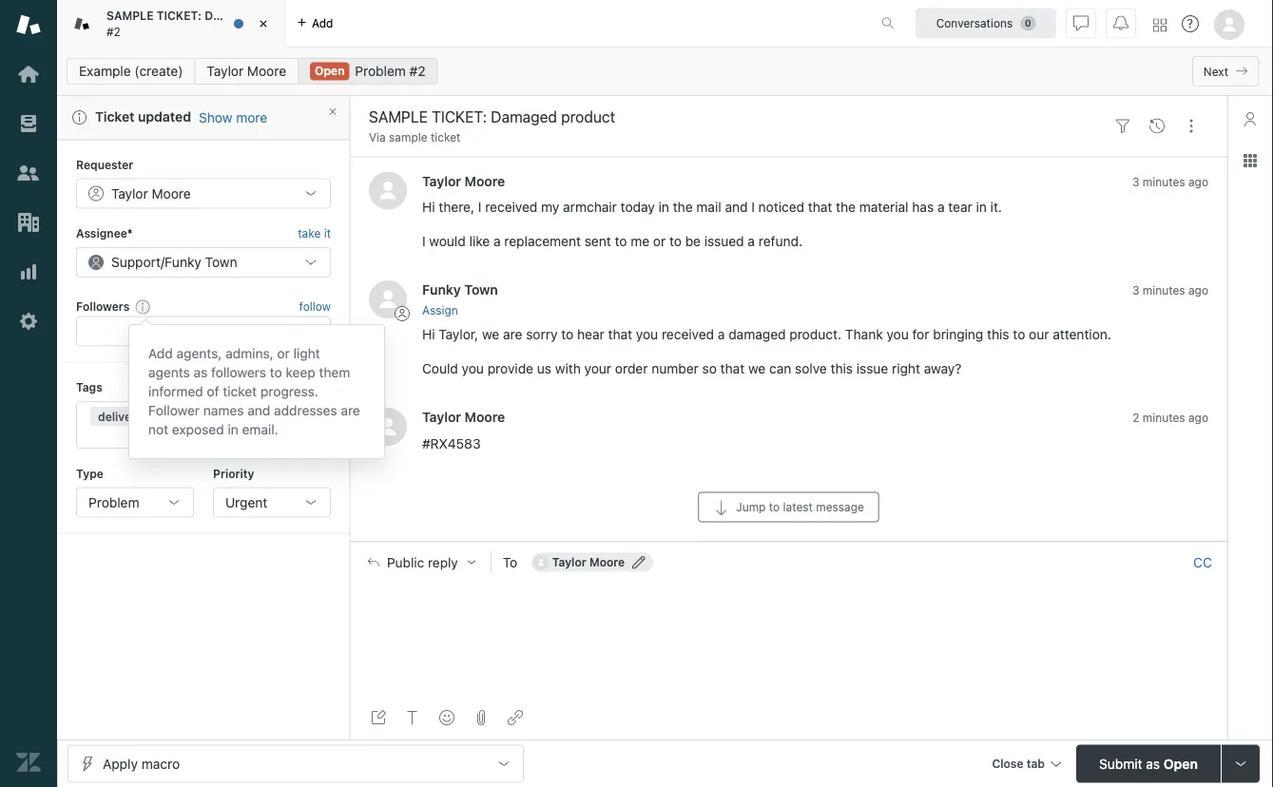 Task type: describe. For each thing, give the bounding box(es) containing it.
ticket actions image
[[1184, 119, 1199, 134]]

mail
[[697, 199, 722, 215]]

taylor inside requester element
[[111, 186, 148, 201]]

requester
[[76, 158, 134, 171]]

support / funky town
[[111, 255, 237, 270]]

message
[[816, 501, 864, 514]]

next
[[1204, 65, 1229, 78]]

assignee* element
[[76, 247, 331, 278]]

to inside add agents, admins, or light agents as followers to keep them informed of ticket progress. follower names and addresses are not exposed in email.
[[270, 365, 282, 380]]

replacement
[[504, 233, 581, 249]]

3 minutes from the top
[[1143, 412, 1186, 425]]

ticket inside add agents, admins, or light agents as followers to keep them informed of ticket progress. follower names and addresses are not exposed in email.
[[223, 384, 257, 400]]

more
[[236, 109, 267, 125]]

like
[[469, 233, 490, 249]]

taylor up #rx4583
[[422, 410, 461, 425]]

or inside add agents, admins, or light agents as followers to keep them informed of ticket progress. follower names and addresses are not exposed in email.
[[277, 346, 290, 361]]

tags
[[76, 381, 103, 394]]

type
[[76, 467, 104, 480]]

priority
[[213, 467, 254, 480]]

exposed
[[172, 422, 224, 438]]

tabs tab list
[[57, 0, 862, 48]]

conversations
[[937, 17, 1013, 30]]

1 horizontal spatial in
[[659, 199, 670, 215]]

taylor right taylor.moore@example.com icon
[[552, 556, 587, 569]]

tab
[[1027, 758, 1045, 771]]

to left me
[[615, 233, 627, 249]]

me
[[631, 233, 650, 249]]

insert emojis image
[[439, 711, 455, 726]]

hi for hi taylor, we are sorry to hear that you received a damaged product. thank you for bringing this to our attention.
[[422, 327, 435, 343]]

displays possible ticket submission types image
[[1234, 757, 1249, 772]]

today
[[621, 199, 655, 215]]

assign
[[422, 304, 458, 317]]

taylor up there,
[[422, 173, 461, 189]]

it
[[324, 227, 331, 240]]

via sample ticket
[[369, 131, 461, 144]]

0 vertical spatial ticket
[[431, 131, 461, 144]]

issued
[[705, 233, 744, 249]]

close
[[992, 758, 1024, 771]]

our
[[1029, 327, 1050, 343]]

hi there, i received my armchair today in the mail and i noticed that the material has a tear in it.
[[422, 199, 1003, 215]]

are inside add agents, admins, or light agents as followers to keep them informed of ticket progress. follower names and addresses are not exposed in email.
[[341, 403, 360, 419]]

and inside add agents, admins, or light agents as followers to keep them informed of ticket progress. follower names and addresses are not exposed in email.
[[248, 403, 270, 419]]

i would like a replacement sent to me or to be issued a refund.
[[422, 233, 803, 249]]

close ticket collision notification image
[[327, 106, 339, 117]]

(create)
[[135, 63, 183, 79]]

funky town assign
[[422, 282, 498, 317]]

latest
[[783, 501, 813, 514]]

3 for hi there, i received my armchair today in the mail and i noticed that the material has a tear in it.
[[1133, 175, 1140, 188]]

draft mode image
[[371, 711, 386, 726]]

hear
[[577, 327, 605, 343]]

your
[[585, 361, 612, 377]]

customers image
[[16, 161, 41, 185]]

#2 inside secondary element
[[410, 63, 426, 79]]

public reply button
[[351, 543, 491, 583]]

sorry
[[526, 327, 558, 343]]

problem for problem #2
[[355, 63, 406, 79]]

alert containing ticket updated
[[57, 96, 350, 140]]

or inside the "conversationlabel" log
[[653, 233, 666, 249]]

close tab button
[[984, 745, 1069, 786]]

with
[[555, 361, 581, 377]]

attention.
[[1053, 327, 1112, 343]]

damaged
[[205, 9, 258, 22]]

macro
[[141, 756, 180, 772]]

and inside the "conversationlabel" log
[[725, 199, 748, 215]]

moore inside secondary element
[[247, 63, 286, 79]]

urgent button
[[213, 487, 331, 518]]

right
[[892, 361, 921, 377]]

2 minutes ago
[[1133, 412, 1209, 425]]

taylor moore inside requester element
[[111, 186, 191, 201]]

material
[[860, 199, 909, 215]]

taylor moore inside secondary element
[[207, 63, 286, 79]]

number
[[652, 361, 699, 377]]

get started image
[[16, 62, 41, 87]]

conversations button
[[916, 8, 1057, 39]]

solve
[[795, 361, 827, 377]]

to left our
[[1013, 327, 1026, 343]]

0 vertical spatial this
[[987, 327, 1010, 343]]

damaged
[[729, 327, 786, 343]]

reply
[[428, 554, 458, 570]]

town inside the assignee* element
[[205, 255, 237, 270]]

moore up #rx4583
[[465, 410, 505, 425]]

organizations image
[[16, 210, 41, 235]]

1 horizontal spatial as
[[1147, 756, 1161, 772]]

town inside funky town assign
[[465, 282, 498, 298]]

jump
[[736, 501, 766, 514]]

sample ticket: damaged product #2
[[107, 9, 305, 38]]

addresses
[[274, 403, 337, 419]]

product
[[261, 9, 305, 22]]

close tab
[[992, 758, 1045, 771]]

ticket updated show more
[[95, 109, 267, 125]]

#rx4583
[[422, 436, 481, 451]]

so
[[703, 361, 717, 377]]

tags delivery
[[76, 381, 143, 423]]

product.
[[790, 327, 842, 343]]

3 minutes ago text field for hi taylor, we are sorry to hear that you received a damaged product. thank you for bringing this to our attention.
[[1133, 284, 1209, 297]]

assignee*
[[76, 227, 133, 240]]

3 minutes ago for hi there, i received my armchair today in the mail and i noticed that the material has a tear in it.
[[1133, 175, 1209, 188]]

1 vertical spatial received
[[662, 327, 714, 343]]

followers
[[211, 365, 266, 380]]

progress.
[[261, 384, 319, 400]]

public reply
[[387, 554, 458, 570]]

show more button
[[199, 109, 267, 126]]

refund.
[[759, 233, 803, 249]]

add button
[[285, 0, 345, 47]]

Followers field
[[90, 322, 290, 341]]

there,
[[439, 199, 475, 215]]

admins,
[[226, 346, 274, 361]]

2 horizontal spatial in
[[976, 199, 987, 215]]

info on adding followers image
[[135, 299, 151, 314]]

0 horizontal spatial received
[[485, 199, 538, 215]]

taylor moore link for #rx4583
[[422, 410, 505, 425]]

problem #2
[[355, 63, 426, 79]]

to inside button
[[769, 501, 780, 514]]

ticket:
[[157, 9, 202, 22]]

to
[[503, 554, 518, 570]]

show
[[199, 109, 233, 125]]

sent
[[585, 233, 611, 249]]

urgent
[[225, 494, 268, 510]]

0 horizontal spatial we
[[482, 327, 500, 343]]

example (create) button
[[67, 58, 195, 85]]

moore up there,
[[465, 173, 505, 189]]



Task type: locate. For each thing, give the bounding box(es) containing it.
0 vertical spatial 3
[[1133, 175, 1140, 188]]

#2 down sample
[[107, 25, 121, 38]]

open up "close ticket collision notification" icon
[[315, 64, 345, 78]]

add
[[312, 17, 333, 30]]

filter image
[[1116, 119, 1131, 134]]

moore up support / funky town
[[152, 186, 191, 201]]

3 avatar image from the top
[[369, 408, 407, 446]]

hide composer image
[[781, 534, 797, 549]]

1 vertical spatial 3 minutes ago text field
[[1133, 284, 1209, 297]]

0 vertical spatial received
[[485, 199, 538, 215]]

taylor moore link inside secondary element
[[194, 58, 299, 85]]

provide
[[488, 361, 534, 377]]

be
[[686, 233, 701, 249]]

we
[[482, 327, 500, 343], [749, 361, 766, 377]]

taylor moore link up #rx4583
[[422, 410, 505, 425]]

we left can
[[749, 361, 766, 377]]

get help image
[[1182, 15, 1199, 32]]

2 the from the left
[[836, 199, 856, 215]]

1 minutes from the top
[[1143, 175, 1186, 188]]

take it button
[[298, 224, 331, 244]]

funky right support on the top left
[[165, 255, 202, 270]]

a left damaged
[[718, 327, 725, 343]]

open
[[315, 64, 345, 78], [1164, 756, 1198, 772]]

problem down the type
[[88, 494, 139, 510]]

0 horizontal spatial #2
[[107, 25, 121, 38]]

1 vertical spatial hi
[[422, 327, 435, 343]]

1 3 minutes ago from the top
[[1133, 175, 1209, 188]]

funky town link
[[422, 282, 498, 298]]

1 horizontal spatial town
[[465, 282, 498, 298]]

0 vertical spatial taylor moore link
[[194, 58, 299, 85]]

2 horizontal spatial you
[[887, 327, 909, 343]]

1 horizontal spatial and
[[725, 199, 748, 215]]

could you provide us with your order number so that we can solve this issue right away?
[[422, 361, 962, 377]]

ticket right sample
[[431, 131, 461, 144]]

hi for hi there, i received my armchair today in the mail and i noticed that the material has a tear in it.
[[422, 199, 435, 215]]

ticket
[[95, 109, 135, 125]]

1 horizontal spatial i
[[478, 199, 482, 215]]

taylor moore up 'more'
[[207, 63, 286, 79]]

we right taylor,
[[482, 327, 500, 343]]

problem
[[355, 63, 406, 79], [88, 494, 139, 510]]

in left it.
[[976, 199, 987, 215]]

agents,
[[177, 346, 222, 361]]

1 horizontal spatial funky
[[422, 282, 461, 298]]

next button
[[1193, 56, 1259, 87]]

avatar image for hi there, i received my armchair today in the mail and i noticed that the material has a tear in it.
[[369, 172, 407, 210]]

taylor.moore@example.com image
[[533, 555, 549, 570]]

in
[[659, 199, 670, 215], [976, 199, 987, 215], [228, 422, 239, 438]]

you up order
[[636, 327, 658, 343]]

this left issue
[[831, 361, 853, 377]]

bringing
[[933, 327, 984, 343]]

button displays agent's chat status as invisible. image
[[1074, 16, 1089, 31]]

are down them
[[341, 403, 360, 419]]

i right there,
[[478, 199, 482, 215]]

problem inside problem popup button
[[88, 494, 139, 510]]

format text image
[[405, 711, 420, 726]]

2 hi from the top
[[422, 327, 435, 343]]

0 vertical spatial minutes
[[1143, 175, 1186, 188]]

2 3 minutes ago text field from the top
[[1133, 284, 1209, 297]]

2 horizontal spatial that
[[808, 199, 833, 215]]

follower
[[148, 403, 200, 419]]

2 vertical spatial minutes
[[1143, 412, 1186, 425]]

2 vertical spatial taylor moore link
[[422, 410, 505, 425]]

taylor moore link
[[194, 58, 299, 85], [422, 173, 505, 189], [422, 410, 505, 425]]

in right today
[[659, 199, 670, 215]]

0 vertical spatial town
[[205, 255, 237, 270]]

3 minutes ago text field
[[1133, 175, 1209, 188], [1133, 284, 1209, 297]]

1 vertical spatial that
[[608, 327, 633, 343]]

funky
[[165, 255, 202, 270], [422, 282, 461, 298]]

funky up assign button
[[422, 282, 461, 298]]

it.
[[991, 199, 1003, 215]]

to up progress. on the left of the page
[[270, 365, 282, 380]]

taylor moore link up there,
[[422, 173, 505, 189]]

submit
[[1100, 756, 1143, 772]]

0 vertical spatial or
[[653, 233, 666, 249]]

minutes for hi there, i received my armchair today in the mail and i noticed that the material has a tear in it.
[[1143, 175, 1186, 188]]

2 vertical spatial avatar image
[[369, 408, 407, 446]]

1 vertical spatial 3
[[1133, 284, 1140, 297]]

0 vertical spatial we
[[482, 327, 500, 343]]

3 minutes ago for hi taylor, we are sorry to hear that you received a damaged product. thank you for bringing this to our attention.
[[1133, 284, 1209, 297]]

3
[[1133, 175, 1140, 188], [1133, 284, 1140, 297]]

1 vertical spatial or
[[277, 346, 290, 361]]

and up "email."
[[248, 403, 270, 419]]

i left noticed
[[752, 199, 755, 215]]

2 minutes ago text field
[[1133, 412, 1209, 425]]

tab containing sample ticket: damaged product
[[57, 0, 305, 48]]

moore left edit user icon
[[590, 556, 625, 569]]

apply macro
[[103, 756, 180, 772]]

0 horizontal spatial town
[[205, 255, 237, 270]]

minutes for hi taylor, we are sorry to hear that you received a damaged product. thank you for bringing this to our attention.
[[1143, 284, 1186, 297]]

a right like
[[494, 233, 501, 249]]

#2 down tabs tab list
[[410, 63, 426, 79]]

1 horizontal spatial open
[[1164, 756, 1198, 772]]

2 vertical spatial that
[[721, 361, 745, 377]]

0 horizontal spatial the
[[673, 199, 693, 215]]

names
[[203, 403, 244, 419]]

light
[[294, 346, 320, 361]]

you right could
[[462, 361, 484, 377]]

has
[[913, 199, 934, 215]]

are inside the "conversationlabel" log
[[503, 327, 523, 343]]

0 horizontal spatial and
[[248, 403, 270, 419]]

/
[[161, 255, 165, 270]]

sample
[[107, 9, 154, 22]]

follow
[[299, 300, 331, 313]]

1 vertical spatial open
[[1164, 756, 1198, 772]]

ago for attention.
[[1189, 284, 1209, 297]]

events image
[[1150, 119, 1165, 134]]

0 horizontal spatial funky
[[165, 255, 202, 270]]

noticed
[[759, 199, 805, 215]]

follow button
[[299, 298, 331, 315]]

alert
[[57, 96, 350, 140]]

you left for
[[887, 327, 909, 343]]

as
[[194, 365, 208, 380], [1147, 756, 1161, 772]]

2 minutes from the top
[[1143, 284, 1186, 297]]

Subject field
[[365, 106, 1102, 128]]

views image
[[16, 111, 41, 136]]

1 horizontal spatial the
[[836, 199, 856, 215]]

to right jump
[[769, 501, 780, 514]]

0 vertical spatial hi
[[422, 199, 435, 215]]

0 horizontal spatial this
[[831, 361, 853, 377]]

problem inside secondary element
[[355, 63, 406, 79]]

moore inside requester element
[[152, 186, 191, 201]]

are left sorry
[[503, 327, 523, 343]]

as inside add agents, admins, or light agents as followers to keep them informed of ticket progress. follower names and addresses are not exposed in email.
[[194, 365, 208, 380]]

order
[[615, 361, 648, 377]]

0 horizontal spatial are
[[341, 403, 360, 419]]

in down names
[[228, 422, 239, 438]]

1 horizontal spatial received
[[662, 327, 714, 343]]

hi left there,
[[422, 199, 435, 215]]

3 for hi taylor, we are sorry to hear that you received a damaged product. thank you for bringing this to our attention.
[[1133, 284, 1140, 297]]

tear
[[949, 199, 973, 215]]

0 vertical spatial and
[[725, 199, 748, 215]]

town right / in the top left of the page
[[205, 255, 237, 270]]

0 vertical spatial 3 minutes ago
[[1133, 175, 1209, 188]]

hi down "assign"
[[422, 327, 435, 343]]

of
[[207, 384, 219, 400]]

keep
[[286, 365, 316, 380]]

1 horizontal spatial this
[[987, 327, 1010, 343]]

2 3 from the top
[[1133, 284, 1140, 297]]

funky inside the assignee* element
[[165, 255, 202, 270]]

1 horizontal spatial ticket
[[431, 131, 461, 144]]

0 horizontal spatial ticket
[[223, 384, 257, 400]]

0 vertical spatial open
[[315, 64, 345, 78]]

or
[[653, 233, 666, 249], [277, 346, 290, 361]]

0 horizontal spatial as
[[194, 365, 208, 380]]

taylor moore right taylor.moore@example.com icon
[[552, 556, 625, 569]]

taylor moore up there,
[[422, 173, 505, 189]]

requester element
[[76, 179, 331, 209]]

taylor,
[[439, 327, 479, 343]]

as right the submit
[[1147, 756, 1161, 772]]

jump to latest message
[[736, 501, 864, 514]]

2 horizontal spatial i
[[752, 199, 755, 215]]

#2 inside sample ticket: damaged product #2
[[107, 25, 121, 38]]

0 vertical spatial are
[[503, 327, 523, 343]]

1 vertical spatial are
[[341, 403, 360, 419]]

can
[[770, 361, 792, 377]]

1 horizontal spatial we
[[749, 361, 766, 377]]

1 ago from the top
[[1189, 175, 1209, 188]]

support
[[111, 255, 161, 270]]

the
[[673, 199, 693, 215], [836, 199, 856, 215]]

conversationlabel log
[[350, 156, 1228, 542]]

armchair
[[563, 199, 617, 215]]

that right so
[[721, 361, 745, 377]]

0 horizontal spatial problem
[[88, 494, 139, 510]]

taylor moore down requester
[[111, 186, 191, 201]]

the left material
[[836, 199, 856, 215]]

take it
[[298, 227, 331, 240]]

3 ago from the top
[[1189, 412, 1209, 425]]

hi taylor, we are sorry to hear that you received a damaged product. thank you for bringing this to our attention.
[[422, 327, 1112, 343]]

taylor moore up #rx4583
[[422, 410, 505, 425]]

notifications image
[[1114, 16, 1129, 31]]

a
[[938, 199, 945, 215], [494, 233, 501, 249], [748, 233, 755, 249], [718, 327, 725, 343]]

taylor moore link up 'more'
[[194, 58, 299, 85]]

1 horizontal spatial you
[[636, 327, 658, 343]]

0 vertical spatial problem
[[355, 63, 406, 79]]

received up could you provide us with your order number so that we can solve this issue right away?
[[662, 327, 714, 343]]

and right the mail in the top of the page
[[725, 199, 748, 215]]

informed
[[148, 384, 203, 400]]

1 vertical spatial #2
[[410, 63, 426, 79]]

as down "agents,"
[[194, 365, 208, 380]]

1 the from the left
[[673, 199, 693, 215]]

avatar image
[[369, 172, 407, 210], [369, 280, 407, 319], [369, 408, 407, 446]]

in inside add agents, admins, or light agents as followers to keep them informed of ticket progress. follower names and addresses are not exposed in email.
[[228, 422, 239, 438]]

1 vertical spatial and
[[248, 403, 270, 419]]

i left would
[[422, 233, 426, 249]]

edit user image
[[633, 556, 646, 569]]

that right hear
[[608, 327, 633, 343]]

minutes
[[1143, 175, 1186, 188], [1143, 284, 1186, 297], [1143, 412, 1186, 425]]

are
[[503, 327, 523, 343], [341, 403, 360, 419]]

avatar image for #rx4583
[[369, 408, 407, 446]]

open inside secondary element
[[315, 64, 345, 78]]

avatar image left #rx4583
[[369, 408, 407, 446]]

0 vertical spatial ago
[[1189, 175, 1209, 188]]

1 vertical spatial ticket
[[223, 384, 257, 400]]

1 horizontal spatial #2
[[410, 63, 426, 79]]

1 vertical spatial minutes
[[1143, 284, 1186, 297]]

2 vertical spatial ago
[[1189, 412, 1209, 425]]

2 avatar image from the top
[[369, 280, 407, 319]]

2 ago from the top
[[1189, 284, 1209, 297]]

email.
[[242, 422, 278, 438]]

updated
[[138, 109, 191, 125]]

1 vertical spatial we
[[749, 361, 766, 377]]

via
[[369, 131, 386, 144]]

reporting image
[[16, 260, 41, 284]]

away?
[[924, 361, 962, 377]]

1 3 from the top
[[1133, 175, 1140, 188]]

customer context image
[[1243, 111, 1258, 127]]

2 3 minutes ago from the top
[[1133, 284, 1209, 297]]

0 vertical spatial 3 minutes ago text field
[[1133, 175, 1209, 188]]

taylor moore link for hi there, i received my armchair today in the mail and i noticed that the material has a tear in it.
[[422, 173, 505, 189]]

moore down close 'icon'
[[247, 63, 286, 79]]

1 vertical spatial town
[[465, 282, 498, 298]]

a right issued
[[748, 233, 755, 249]]

1 3 minutes ago text field from the top
[[1133, 175, 1209, 188]]

funky inside funky town assign
[[422, 282, 461, 298]]

add attachment image
[[474, 711, 489, 726]]

ago for it.
[[1189, 175, 1209, 188]]

received left my
[[485, 199, 538, 215]]

0 horizontal spatial you
[[462, 361, 484, 377]]

open left the displays possible ticket submission types icon
[[1164, 756, 1198, 772]]

a right has
[[938, 199, 945, 215]]

thank
[[845, 327, 883, 343]]

taylor moore
[[207, 63, 286, 79], [422, 173, 505, 189], [111, 186, 191, 201], [422, 410, 505, 425], [552, 556, 625, 569]]

1 avatar image from the top
[[369, 172, 407, 210]]

0 horizontal spatial open
[[315, 64, 345, 78]]

#2
[[107, 25, 121, 38], [410, 63, 426, 79]]

add
[[148, 346, 173, 361]]

that right noticed
[[808, 199, 833, 215]]

0 vertical spatial that
[[808, 199, 833, 215]]

3 minutes ago text field for hi there, i received my armchair today in the mail and i noticed that the material has a tear in it.
[[1133, 175, 1209, 188]]

add agents, admins, or light agents as followers to keep them informed of ticket progress. follower names and addresses are not exposed in email.
[[148, 346, 360, 438]]

taylor inside secondary element
[[207, 63, 244, 79]]

1 hi from the top
[[422, 199, 435, 215]]

for
[[913, 327, 930, 343]]

1 vertical spatial 3 minutes ago
[[1133, 284, 1209, 297]]

admin image
[[16, 309, 41, 334]]

1 horizontal spatial problem
[[355, 63, 406, 79]]

problem button
[[76, 487, 194, 518]]

0 vertical spatial funky
[[165, 255, 202, 270]]

apps image
[[1243, 153, 1258, 168]]

secondary element
[[57, 52, 1274, 90]]

1 vertical spatial ago
[[1189, 284, 1209, 297]]

or right me
[[653, 233, 666, 249]]

1 horizontal spatial are
[[503, 327, 523, 343]]

problem for problem
[[88, 494, 139, 510]]

to left be
[[670, 233, 682, 249]]

zendesk image
[[16, 751, 41, 775]]

delivery
[[98, 410, 143, 423]]

received
[[485, 199, 538, 215], [662, 327, 714, 343]]

avatar image left assign button
[[369, 280, 407, 319]]

0 horizontal spatial that
[[608, 327, 633, 343]]

0 vertical spatial #2
[[107, 25, 121, 38]]

add link (cmd k) image
[[508, 711, 523, 726]]

1 horizontal spatial that
[[721, 361, 745, 377]]

2
[[1133, 412, 1140, 425]]

sample
[[389, 131, 428, 144]]

1 vertical spatial problem
[[88, 494, 139, 510]]

0 horizontal spatial in
[[228, 422, 239, 438]]

us
[[537, 361, 552, 377]]

1 vertical spatial this
[[831, 361, 853, 377]]

tab
[[57, 0, 305, 48]]

main element
[[0, 0, 57, 788]]

1 vertical spatial taylor moore link
[[422, 173, 505, 189]]

0 vertical spatial avatar image
[[369, 172, 407, 210]]

followers
[[76, 300, 130, 313]]

1 horizontal spatial or
[[653, 233, 666, 249]]

assign button
[[422, 302, 458, 319]]

1 vertical spatial funky
[[422, 282, 461, 298]]

problem up via
[[355, 63, 406, 79]]

the left the mail in the top of the page
[[673, 199, 693, 215]]

avatar image down via
[[369, 172, 407, 210]]

submit as open
[[1100, 756, 1198, 772]]

to left hear
[[562, 327, 574, 343]]

ticket down followers
[[223, 384, 257, 400]]

taylor up show more button
[[207, 63, 244, 79]]

town
[[205, 255, 237, 270], [465, 282, 498, 298]]

taylor down requester
[[111, 186, 148, 201]]

zendesk support image
[[16, 12, 41, 37]]

not
[[148, 422, 168, 438]]

0 horizontal spatial or
[[277, 346, 290, 361]]

town down like
[[465, 282, 498, 298]]

cc
[[1194, 554, 1213, 570]]

0 horizontal spatial i
[[422, 233, 426, 249]]

1 vertical spatial avatar image
[[369, 280, 407, 319]]

this right bringing
[[987, 327, 1010, 343]]

zendesk products image
[[1154, 19, 1167, 32]]

0 vertical spatial as
[[194, 365, 208, 380]]

close image
[[254, 14, 273, 33]]

or left light
[[277, 346, 290, 361]]

1 vertical spatial as
[[1147, 756, 1161, 772]]



Task type: vqa. For each thing, say whether or not it's contained in the screenshot.
the Workspace on the left bottom of the page
no



